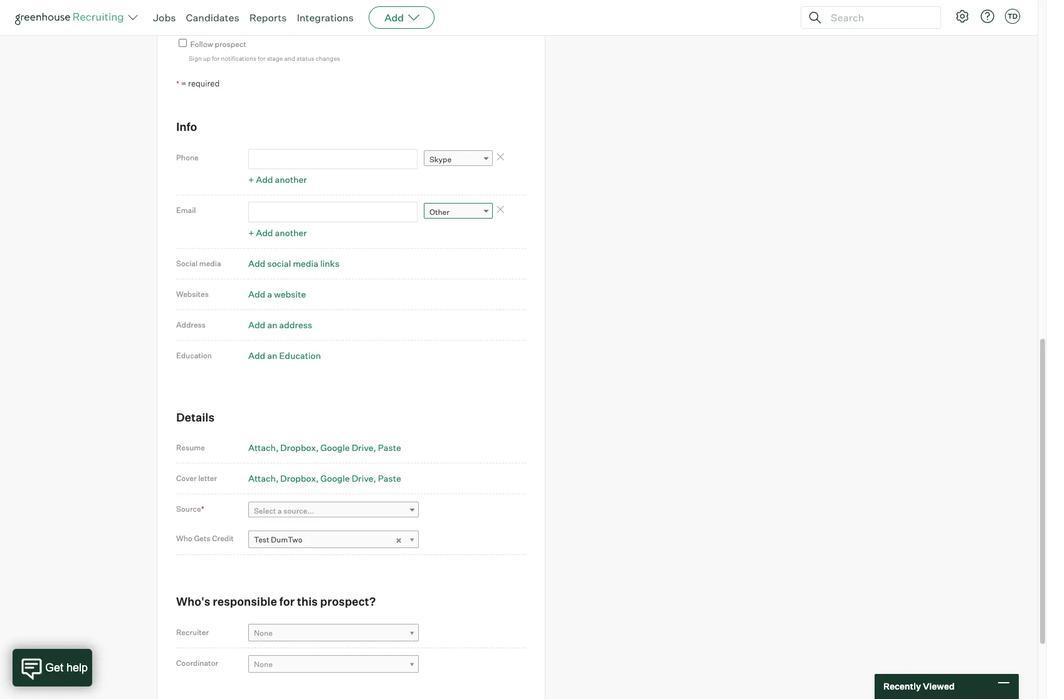 Task type: locate. For each thing, give the bounding box(es) containing it.
source
[[176, 505, 201, 514]]

0 vertical spatial none
[[254, 629, 273, 639]]

integrations
[[297, 11, 354, 24]]

google drive link for cover letter
[[320, 473, 376, 484]]

1 vertical spatial drive
[[352, 473, 373, 484]]

1 drive from the top
[[352, 443, 373, 453]]

drive
[[352, 443, 373, 453], [352, 473, 373, 484]]

1 paste link from the top
[[378, 443, 401, 453]]

+ add another for phone
[[248, 174, 307, 185]]

2 drive from the top
[[352, 473, 373, 484]]

reports
[[249, 11, 287, 24]]

1 horizontal spatial *
[[201, 505, 204, 514]]

2 + from the top
[[248, 227, 254, 238]]

coordinator
[[176, 659, 218, 669]]

0 horizontal spatial for
[[212, 55, 220, 62]]

add inside 'popup button'
[[384, 11, 404, 24]]

for left stage
[[258, 55, 266, 62]]

0 horizontal spatial a
[[267, 289, 272, 299]]

source *
[[176, 505, 204, 514]]

none link
[[248, 625, 419, 643], [248, 656, 419, 674]]

1 vertical spatial another
[[275, 227, 307, 238]]

td
[[1007, 12, 1018, 21]]

0 vertical spatial another
[[275, 174, 307, 185]]

1 attach from the top
[[248, 443, 276, 453]]

add for add social media links
[[248, 258, 265, 269]]

none link for recruiter
[[248, 625, 419, 643]]

websites
[[176, 289, 209, 299]]

0 vertical spatial *
[[176, 79, 179, 88]]

1 vertical spatial + add another link
[[248, 227, 307, 238]]

an left address
[[267, 320, 277, 330]]

for for up
[[212, 55, 220, 62]]

0 horizontal spatial *
[[176, 79, 179, 88]]

1 vertical spatial google drive link
[[320, 473, 376, 484]]

add button
[[369, 6, 435, 29]]

google drive link
[[320, 443, 376, 453], [320, 473, 376, 484]]

2 google drive link from the top
[[320, 473, 376, 484]]

2 + add another from the top
[[248, 227, 307, 238]]

2 paste from the top
[[378, 473, 401, 484]]

address
[[279, 320, 312, 330]]

status
[[296, 55, 314, 62]]

2 dropbox from the top
[[280, 473, 316, 484]]

+ add another link for email
[[248, 227, 307, 238]]

who's responsible for this prospect?
[[176, 595, 376, 609]]

google drive link for resume
[[320, 443, 376, 453]]

changes
[[316, 55, 340, 62]]

0 vertical spatial google drive link
[[320, 443, 376, 453]]

1 vertical spatial none link
[[248, 656, 419, 674]]

dropbox
[[280, 443, 316, 453], [280, 473, 316, 484]]

for left this
[[279, 595, 295, 609]]

1 dropbox from the top
[[280, 443, 316, 453]]

website
[[274, 289, 306, 299]]

cover
[[176, 474, 197, 483]]

1 vertical spatial *
[[201, 505, 204, 514]]

an for education
[[267, 350, 277, 361]]

1 vertical spatial +
[[248, 227, 254, 238]]

dropbox link for resume
[[280, 443, 319, 453]]

an
[[267, 320, 277, 330], [267, 350, 277, 361]]

1 google drive link from the top
[[320, 443, 376, 453]]

None text field
[[248, 149, 418, 169]]

2 none link from the top
[[248, 656, 419, 674]]

attach
[[248, 443, 276, 453], [248, 473, 276, 484]]

skype
[[429, 155, 452, 164]]

attach dropbox google drive paste for resume
[[248, 443, 401, 453]]

another for phone
[[275, 174, 307, 185]]

none link for coordinator
[[248, 656, 419, 674]]

recently viewed
[[883, 682, 955, 692]]

+
[[248, 174, 254, 185], [248, 227, 254, 238]]

1 another from the top
[[275, 174, 307, 185]]

0 vertical spatial attach link
[[248, 443, 279, 453]]

0 vertical spatial paste
[[378, 443, 401, 453]]

0 vertical spatial a
[[267, 289, 272, 299]]

td button
[[1003, 6, 1023, 26]]

None text field
[[177, 3, 391, 23], [248, 202, 418, 222], [177, 3, 391, 23], [248, 202, 418, 222]]

paste
[[378, 443, 401, 453], [378, 473, 401, 484]]

add
[[384, 11, 404, 24], [256, 174, 273, 185], [256, 227, 273, 238], [248, 258, 265, 269], [248, 289, 265, 299], [248, 320, 265, 330], [248, 350, 265, 361]]

1 vertical spatial google
[[320, 473, 350, 484]]

0 vertical spatial +
[[248, 174, 254, 185]]

attach dropbox google drive paste for cover letter
[[248, 473, 401, 484]]

0 vertical spatial dropbox link
[[280, 443, 319, 453]]

2 paste link from the top
[[378, 473, 401, 484]]

2 another from the top
[[275, 227, 307, 238]]

* inside * = required
[[176, 79, 179, 88]]

2 google from the top
[[320, 473, 350, 484]]

1 vertical spatial paste link
[[378, 473, 401, 484]]

attach dropbox google drive paste
[[248, 443, 401, 453], [248, 473, 401, 484]]

1 attach link from the top
[[248, 443, 279, 453]]

1 vertical spatial + add another
[[248, 227, 307, 238]]

attach link
[[248, 443, 279, 453], [248, 473, 279, 484]]

2 none from the top
[[254, 660, 273, 670]]

0 vertical spatial attach dropbox google drive paste
[[248, 443, 401, 453]]

other link
[[424, 203, 493, 222]]

who gets credit
[[176, 534, 234, 544]]

another
[[275, 174, 307, 185], [275, 227, 307, 238]]

source...
[[283, 507, 314, 516]]

1 vertical spatial attach dropbox google drive paste
[[248, 473, 401, 484]]

stage
[[267, 55, 283, 62]]

media left links
[[293, 258, 318, 269]]

other
[[429, 208, 449, 217]]

2 an from the top
[[267, 350, 277, 361]]

Search text field
[[828, 8, 929, 27]]

0 vertical spatial paste link
[[378, 443, 401, 453]]

social
[[267, 258, 291, 269]]

1 none link from the top
[[248, 625, 419, 643]]

1 none from the top
[[254, 629, 273, 639]]

attach for cover letter
[[248, 473, 276, 484]]

1 vertical spatial dropbox link
[[280, 473, 319, 484]]

paste link
[[378, 443, 401, 453], [378, 473, 401, 484]]

+ add another link
[[248, 174, 307, 185], [248, 227, 307, 238]]

google for resume
[[320, 443, 350, 453]]

none
[[254, 629, 273, 639], [254, 660, 273, 670]]

social
[[176, 259, 198, 268]]

another for email
[[275, 227, 307, 238]]

details
[[176, 410, 215, 424]]

skype link
[[424, 151, 493, 169]]

2 dropbox link from the top
[[280, 473, 319, 484]]

for right up
[[212, 55, 220, 62]]

* left =
[[176, 79, 179, 88]]

add an address
[[248, 320, 312, 330]]

*
[[176, 79, 179, 88], [201, 505, 204, 514]]

2 attach from the top
[[248, 473, 276, 484]]

* up gets
[[201, 505, 204, 514]]

jobs
[[153, 11, 176, 24]]

follow prospect
[[190, 39, 246, 49]]

a for select
[[278, 507, 282, 516]]

0 vertical spatial attach
[[248, 443, 276, 453]]

0 vertical spatial google
[[320, 443, 350, 453]]

1 vertical spatial attach
[[248, 473, 276, 484]]

who's
[[176, 595, 210, 609]]

1 + add another from the top
[[248, 174, 307, 185]]

1 google from the top
[[320, 443, 350, 453]]

education
[[279, 350, 321, 361], [176, 351, 212, 360]]

reports link
[[249, 11, 287, 24]]

1 vertical spatial none
[[254, 660, 273, 670]]

media right social
[[199, 259, 221, 268]]

1 + add another link from the top
[[248, 174, 307, 185]]

sign
[[189, 55, 202, 62]]

configure image
[[955, 9, 970, 24]]

0 vertical spatial dropbox
[[280, 443, 316, 453]]

a
[[267, 289, 272, 299], [278, 507, 282, 516]]

1 vertical spatial attach link
[[248, 473, 279, 484]]

2 attach link from the top
[[248, 473, 279, 484]]

1 vertical spatial an
[[267, 350, 277, 361]]

notifications
[[221, 55, 256, 62]]

and
[[284, 55, 295, 62]]

1 dropbox link from the top
[[280, 443, 319, 453]]

0 vertical spatial none link
[[248, 625, 419, 643]]

1 horizontal spatial for
[[258, 55, 266, 62]]

credit
[[212, 534, 234, 544]]

a left website
[[267, 289, 272, 299]]

1 paste from the top
[[378, 443, 401, 453]]

1 vertical spatial paste
[[378, 473, 401, 484]]

0 vertical spatial + add another link
[[248, 174, 307, 185]]

1 vertical spatial dropbox
[[280, 473, 316, 484]]

1 an from the top
[[267, 320, 277, 330]]

address
[[176, 320, 206, 330]]

0 horizontal spatial education
[[176, 351, 212, 360]]

2 horizontal spatial for
[[279, 595, 295, 609]]

1 horizontal spatial media
[[293, 258, 318, 269]]

this
[[297, 595, 318, 609]]

for for responsible
[[279, 595, 295, 609]]

attach link for resume
[[248, 443, 279, 453]]

a right select
[[278, 507, 282, 516]]

1 vertical spatial a
[[278, 507, 282, 516]]

1 attach dropbox google drive paste from the top
[[248, 443, 401, 453]]

1 + from the top
[[248, 174, 254, 185]]

info
[[176, 120, 197, 134]]

jobs link
[[153, 11, 176, 24]]

add for add a website
[[248, 289, 265, 299]]

google for cover letter
[[320, 473, 350, 484]]

an down add an address
[[267, 350, 277, 361]]

add for add an address
[[248, 320, 265, 330]]

2 + add another link from the top
[[248, 227, 307, 238]]

0 vertical spatial an
[[267, 320, 277, 330]]

email
[[176, 206, 196, 215]]

1 horizontal spatial a
[[278, 507, 282, 516]]

social media
[[176, 259, 221, 268]]

for
[[212, 55, 220, 62], [258, 55, 266, 62], [279, 595, 295, 609]]

+ add another link for phone
[[248, 174, 307, 185]]

recruiter
[[176, 628, 209, 637]]

media
[[293, 258, 318, 269], [199, 259, 221, 268]]

none for coordinator
[[254, 660, 273, 670]]

paste for cover letter
[[378, 473, 401, 484]]

dropbox link
[[280, 443, 319, 453], [280, 473, 319, 484]]

+ add another
[[248, 174, 307, 185], [248, 227, 307, 238]]

0 vertical spatial drive
[[352, 443, 373, 453]]

0 vertical spatial + add another
[[248, 174, 307, 185]]

2 attach dropbox google drive paste from the top
[[248, 473, 401, 484]]

google
[[320, 443, 350, 453], [320, 473, 350, 484]]

select
[[254, 507, 276, 516]]



Task type: vqa. For each thing, say whether or not it's contained in the screenshot.
another
yes



Task type: describe. For each thing, give the bounding box(es) containing it.
dumtwo
[[271, 536, 303, 545]]

td button
[[1005, 9, 1020, 24]]

dropbox for cover letter
[[280, 473, 316, 484]]

an for address
[[267, 320, 277, 330]]

test
[[254, 536, 269, 545]]

add social media links
[[248, 258, 339, 269]]

candidates link
[[186, 11, 239, 24]]

paste link for resume
[[378, 443, 401, 453]]

dropbox link for cover letter
[[280, 473, 319, 484]]

cover letter
[[176, 474, 217, 483]]

add for add
[[384, 11, 404, 24]]

recently
[[883, 682, 921, 692]]

prospect
[[215, 39, 246, 49]]

add a website
[[248, 289, 306, 299]]

=
[[181, 78, 186, 88]]

add a website link
[[248, 289, 306, 299]]

test dumtwo link
[[248, 531, 419, 549]]

greenhouse recruiting image
[[15, 10, 128, 25]]

paste link for cover letter
[[378, 473, 401, 484]]

add an education
[[248, 350, 321, 361]]

add social media links link
[[248, 258, 339, 269]]

0 horizontal spatial media
[[199, 259, 221, 268]]

attach for resume
[[248, 443, 276, 453]]

sign up for notifications for stage and status changes
[[189, 55, 340, 62]]

prospect?
[[320, 595, 376, 609]]

resume
[[176, 443, 205, 453]]

links
[[320, 258, 339, 269]]

dropbox for resume
[[280, 443, 316, 453]]

add an education link
[[248, 350, 321, 361]]

add for add an education
[[248, 350, 265, 361]]

candidates
[[186, 11, 239, 24]]

add an address link
[[248, 320, 312, 330]]

select a source...
[[254, 507, 314, 516]]

required
[[188, 78, 220, 88]]

follow
[[190, 39, 213, 49]]

viewed
[[923, 682, 955, 692]]

1 horizontal spatial education
[[279, 350, 321, 361]]

drive for cover letter
[[352, 473, 373, 484]]

integrations link
[[297, 11, 354, 24]]

paste for resume
[[378, 443, 401, 453]]

Follow prospect checkbox
[[179, 39, 187, 47]]

+ add another for email
[[248, 227, 307, 238]]

a for add
[[267, 289, 272, 299]]

drive for resume
[[352, 443, 373, 453]]

test dumtwo
[[254, 536, 303, 545]]

* = required
[[176, 78, 220, 88]]

who
[[176, 534, 192, 544]]

attach link for cover letter
[[248, 473, 279, 484]]

+ for phone
[[248, 174, 254, 185]]

up
[[203, 55, 211, 62]]

select a source... link
[[248, 502, 419, 521]]

none for recruiter
[[254, 629, 273, 639]]

responsible
[[213, 595, 277, 609]]

letter
[[198, 474, 217, 483]]

+ for email
[[248, 227, 254, 238]]

gets
[[194, 534, 210, 544]]

phone
[[176, 153, 199, 162]]



